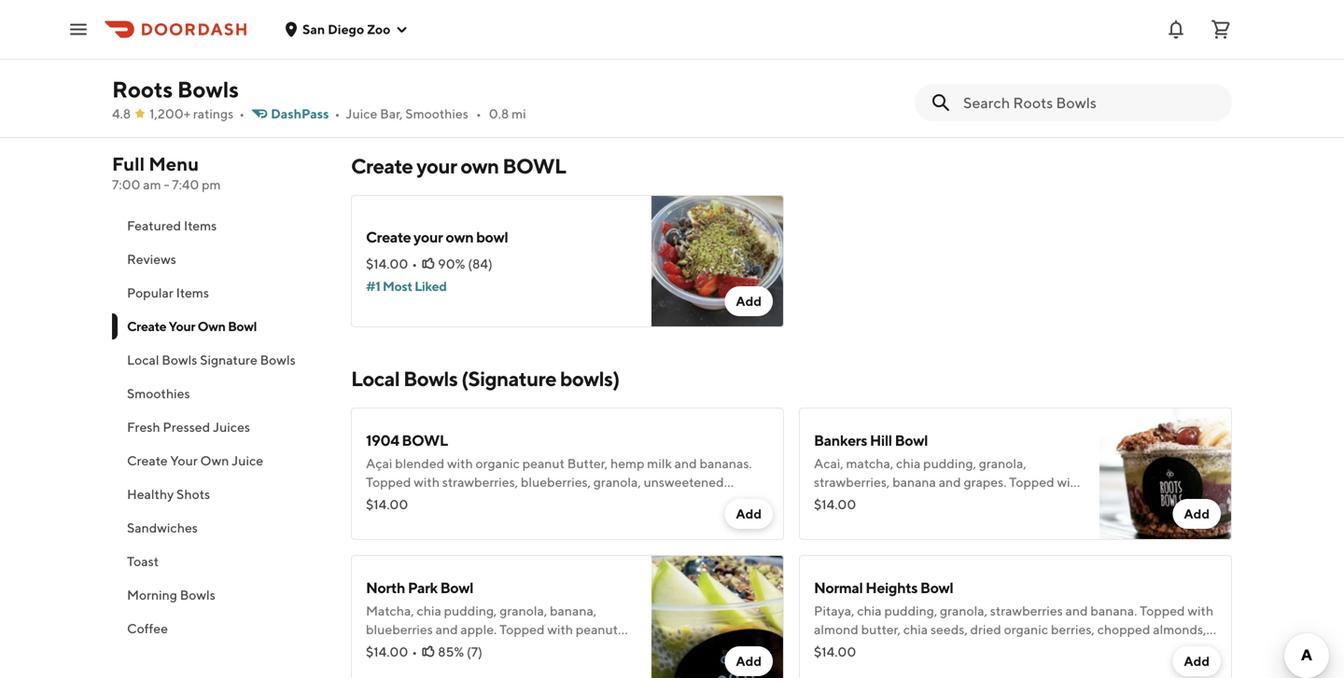 Task type: describe. For each thing, give the bounding box(es) containing it.
$14.00 down blueberries
[[366, 645, 408, 660]]

create your own juice
[[127, 453, 263, 469]]

toast button
[[112, 545, 329, 579]]

granola, inside 1904 bowl açai blended with organic peanut butter, hemp milk and bananas. topped with strawberries, blueberries, granola, unsweetened coconut, chopped almonds, chia seeds, honey and hemp seeds.
[[594, 475, 641, 490]]

ratings
[[193, 106, 234, 121]]

1 horizontal spatial smoothies
[[406, 106, 469, 121]]

$14.00 • for 85% (7)
[[366, 645, 418, 660]]

seeds.
[[701, 493, 738, 509]]

chopped for normal heights bowl
[[1098, 622, 1151, 638]]

milk
[[647, 456, 672, 472]]

#1 most liked
[[366, 279, 447, 294]]

bowl
[[476, 228, 508, 246]]

juices
[[213, 420, 250, 435]]

create for create your own bowl
[[366, 228, 411, 246]]

almond
[[814, 622, 859, 638]]

matcha,
[[366, 604, 414, 619]]

strawberries,
[[442, 475, 518, 490]]

notification bell image
[[1165, 18, 1188, 41]]

-
[[164, 177, 169, 192]]

butter,
[[567, 456, 608, 472]]

agave.
[[1074, 641, 1112, 656]]

and up the berries,
[[1066, 604, 1088, 619]]

pudding, for park
[[444, 604, 497, 619]]

0 items, open order cart image
[[1210, 18, 1233, 41]]

dried
[[971, 622, 1002, 638]]

reviews
[[127, 252, 176, 267]]

powder
[[443, 660, 488, 675]]

$14.00 • for 90% (84)
[[366, 256, 418, 272]]

banana,
[[550, 604, 597, 619]]

bowl inside 1904 bowl açai blended with organic peanut butter, hemp milk and bananas. topped with strawberries, blueberries, granola, unsweetened coconut, chopped almonds, chia seeds, honey and hemp seeds.
[[402, 432, 448, 450]]

juice bar, smoothies • 0.8 mi
[[346, 106, 526, 121]]

normal heights bowl pitaya, chia pudding, granola, strawberries and banana. topped with almond butter, chia seeds, dried organic berries, chopped almonds, toasted shredded coconut, hemp seeds and agave.
[[814, 579, 1214, 656]]

(7)
[[467, 645, 483, 660]]

own for bowl
[[461, 154, 499, 178]]

popular items button
[[112, 276, 329, 310]]

bananas.
[[700, 456, 752, 472]]

smoothies button
[[112, 377, 329, 411]]

zoo
[[367, 21, 391, 37]]

chia up the shredded
[[904, 622, 928, 638]]

local for local bowls signature bowls
[[127, 352, 159, 368]]

and right honey at the bottom of page
[[639, 493, 661, 509]]

your for bowl
[[417, 154, 457, 178]]

with down "blended" at the bottom left of the page
[[414, 475, 440, 490]]

open menu image
[[67, 18, 90, 41]]

create your own bowl image
[[652, 195, 784, 328]]

create your own juice button
[[112, 444, 329, 478]]

Item Search search field
[[964, 92, 1218, 113]]

healthy
[[127, 487, 174, 502]]

almonds, for 1904 bowl
[[476, 493, 530, 509]]

matcha
[[396, 660, 440, 675]]

85%
[[438, 645, 464, 660]]

local bowls signature bowls
[[127, 352, 296, 368]]

normal
[[814, 579, 863, 597]]

coconut, inside 1904 bowl açai blended with organic peanut butter, hemp milk and bananas. topped with strawberries, blueberries, granola, unsweetened coconut, chopped almonds, chia seeds, honey and hemp seeds.
[[366, 493, 418, 509]]

morning bowls button
[[112, 579, 329, 613]]

bar,
[[380, 106, 403, 121]]

seeds, down apple.
[[469, 641, 506, 656]]

shredded
[[862, 641, 918, 656]]

• right dashpass on the top of page
[[335, 106, 340, 121]]

local bowls signature bowls button
[[112, 344, 329, 377]]

sunflower
[[408, 641, 466, 656]]

with inside 'north park bowl matcha, chia pudding, granola, banana, blueberries and apple. topped with peanut butter, sunflower seeds, flax seeds, cacao nibs, matcha powder and organic honey.'
[[547, 622, 573, 638]]

morning bowls
[[127, 588, 215, 603]]

bankers hill bowl
[[814, 432, 928, 450]]

diego
[[328, 21, 364, 37]]

1904
[[366, 432, 399, 450]]

items for featured items
[[184, 218, 217, 233]]

1,200+
[[150, 106, 191, 121]]

açai
[[366, 456, 393, 472]]

0.8
[[489, 106, 509, 121]]

create for create your own juice
[[127, 453, 168, 469]]

own for bowl
[[446, 228, 474, 246]]

toasted
[[814, 641, 859, 656]]

cayenne,
[[482, 21, 535, 36]]

cacao
[[572, 641, 607, 656]]

reviews button
[[112, 243, 329, 276]]

seeds
[[1012, 641, 1046, 656]]

local bowls (signature bowls)
[[351, 367, 620, 391]]

$14.00 for bankers hill bowl
[[814, 497, 857, 513]]

liked
[[415, 279, 447, 294]]

bowl for bankers hill bowl
[[895, 432, 928, 450]]

ginger
[[576, 21, 614, 36]]

dashpass
[[271, 106, 329, 121]]

and inside orange, pineapple, cayenne, garlic, ginger and lemon.
[[366, 40, 388, 55]]

san diego zoo
[[303, 21, 391, 37]]

seeds, right flax
[[533, 641, 570, 656]]

create for create your own bowl
[[351, 154, 413, 178]]

with up strawberries,
[[447, 456, 473, 472]]

coffee button
[[112, 613, 329, 646]]

roots
[[112, 76, 173, 103]]

and up unsweetened
[[675, 456, 697, 472]]

bankers
[[814, 432, 868, 450]]

and up sunflower
[[436, 622, 458, 638]]

(84)
[[468, 256, 493, 272]]

juice inside button
[[232, 453, 263, 469]]

7:00
[[112, 177, 140, 192]]

$14.00 for normal heights bowl
[[814, 645, 857, 660]]

chopped for 1904 bowl
[[421, 493, 474, 509]]

featured
[[127, 218, 181, 233]]

full
[[112, 153, 145, 175]]

chia inside 'north park bowl matcha, chia pudding, granola, banana, blueberries and apple. topped with peanut butter, sunflower seeds, flax seeds, cacao nibs, matcha powder and organic honey.'
[[417, 604, 442, 619]]

90% (84)
[[438, 256, 493, 272]]

• right ratings
[[239, 106, 245, 121]]

full menu 7:00 am - 7:40 pm
[[112, 153, 221, 192]]

1,200+ ratings •
[[150, 106, 245, 121]]

bowl up signature
[[228, 319, 257, 334]]

bowls for local bowls signature bowls
[[162, 352, 197, 368]]

orange,
[[366, 21, 414, 36]]

honey.
[[563, 660, 602, 675]]

seeds, inside normal heights bowl pitaya, chia pudding, granola, strawberries and banana. topped with almond butter, chia seeds, dried organic berries, chopped almonds, toasted shredded coconut, hemp seeds and agave.
[[931, 622, 968, 638]]

bowl for normal heights bowl pitaya, chia pudding, granola, strawberries and banana. topped with almond butter, chia seeds, dried organic berries, chopped almonds, toasted shredded coconut, hemp seeds and agave.
[[921, 579, 954, 597]]

your for bowl
[[414, 228, 443, 246]]



Task type: locate. For each thing, give the bounding box(es) containing it.
seeds, down blueberries,
[[560, 493, 597, 509]]

mi
[[512, 106, 526, 121]]

• up #1 most liked
[[412, 256, 418, 272]]

create
[[351, 154, 413, 178], [366, 228, 411, 246], [127, 319, 166, 334], [127, 453, 168, 469]]

honey
[[599, 493, 636, 509]]

pineapple,
[[417, 21, 479, 36]]

bowl for north park bowl matcha, chia pudding, granola, banana, blueberries and apple. topped with peanut butter, sunflower seeds, flax seeds, cacao nibs, matcha powder and organic honey.
[[440, 579, 474, 597]]

hemp inside normal heights bowl pitaya, chia pudding, granola, strawberries and banana. topped with almond butter, chia seeds, dried organic berries, chopped almonds, toasted shredded coconut, hemp seeds and agave.
[[976, 641, 1010, 656]]

your down pressed
[[170, 453, 198, 469]]

0 vertical spatial organic
[[476, 456, 520, 472]]

1 pudding, from the left
[[444, 604, 497, 619]]

bowl
[[503, 154, 566, 178], [402, 432, 448, 450]]

0 vertical spatial butter,
[[861, 622, 901, 638]]

items up create your own bowl
[[176, 285, 209, 301]]

0 vertical spatial peanut
[[523, 456, 565, 472]]

add
[[1184, 81, 1210, 96], [736, 294, 762, 309], [736, 507, 762, 522], [1184, 507, 1210, 522], [736, 654, 762, 669], [1184, 654, 1210, 669]]

own down fresh pressed juices button at the bottom of the page
[[200, 453, 229, 469]]

0 horizontal spatial granola,
[[500, 604, 547, 619]]

organic inside normal heights bowl pitaya, chia pudding, granola, strawberries and banana. topped with almond butter, chia seeds, dried organic berries, chopped almonds, toasted shredded coconut, hemp seeds and agave.
[[1004, 622, 1049, 638]]

0 vertical spatial own
[[461, 154, 499, 178]]

1 vertical spatial your
[[414, 228, 443, 246]]

granola, for north park bowl
[[500, 604, 547, 619]]

2 vertical spatial topped
[[500, 622, 545, 638]]

1 vertical spatial butter,
[[366, 641, 406, 656]]

items inside button
[[184, 218, 217, 233]]

pitaya,
[[814, 604, 855, 619]]

smoothies
[[406, 106, 469, 121], [127, 386, 190, 402]]

your inside button
[[170, 453, 198, 469]]

0 vertical spatial juice
[[346, 106, 378, 121]]

$14.00 • down blueberries
[[366, 645, 418, 660]]

items
[[184, 218, 217, 233], [176, 285, 209, 301]]

blueberries
[[366, 622, 433, 638]]

and
[[366, 40, 388, 55], [675, 456, 697, 472], [639, 493, 661, 509], [1066, 604, 1088, 619], [436, 622, 458, 638], [1049, 641, 1071, 656], [491, 660, 513, 675]]

unsweetened
[[644, 475, 724, 490]]

pudding, down the heights
[[885, 604, 938, 619]]

chopped inside 1904 bowl açai blended with organic peanut butter, hemp milk and bananas. topped with strawberries, blueberries, granola, unsweetened coconut, chopped almonds, chia seeds, honey and hemp seeds.
[[421, 493, 474, 509]]

1 vertical spatial bowl
[[402, 432, 448, 450]]

own for bowl
[[198, 319, 226, 334]]

your for juice
[[170, 453, 198, 469]]

granola, up flax
[[500, 604, 547, 619]]

1 vertical spatial $14.00 •
[[366, 645, 418, 660]]

topped right banana.
[[1140, 604, 1185, 619]]

smoothies right bar,
[[406, 106, 469, 121]]

seeds, inside 1904 bowl açai blended with organic peanut butter, hemp milk and bananas. topped with strawberries, blueberries, granola, unsweetened coconut, chopped almonds, chia seeds, honey and hemp seeds.
[[560, 493, 597, 509]]

create your own bowl
[[351, 154, 566, 178]]

coconut, down açai
[[366, 493, 418, 509]]

0 horizontal spatial almonds,
[[476, 493, 530, 509]]

own up "90% (84)"
[[446, 228, 474, 246]]

add button
[[1173, 74, 1221, 104], [725, 287, 773, 317], [725, 500, 773, 529], [1173, 500, 1221, 529], [725, 647, 773, 677], [1173, 647, 1221, 677]]

butter, inside 'north park bowl matcha, chia pudding, granola, banana, blueberries and apple. topped with peanut butter, sunflower seeds, flax seeds, cacao nibs, matcha powder and organic honey.'
[[366, 641, 406, 656]]

most
[[383, 279, 412, 294]]

$14.00 down almond
[[814, 645, 857, 660]]

granola, inside 'north park bowl matcha, chia pudding, granola, banana, blueberries and apple. topped with peanut butter, sunflower seeds, flax seeds, cacao nibs, matcha powder and organic honey.'
[[500, 604, 547, 619]]

bowls up ratings
[[177, 76, 239, 103]]

with down banana,
[[547, 622, 573, 638]]

organic inside 1904 bowl açai blended with organic peanut butter, hemp milk and bananas. topped with strawberries, blueberries, granola, unsweetened coconut, chopped almonds, chia seeds, honey and hemp seeds.
[[476, 456, 520, 472]]

bowls inside morning bowls button
[[180, 588, 215, 603]]

topped down açai
[[366, 475, 411, 490]]

roots bowls
[[112, 76, 239, 103]]

bowl up "blended" at the bottom left of the page
[[402, 432, 448, 450]]

bowl inside 'north park bowl matcha, chia pudding, granola, banana, blueberries and apple. topped with peanut butter, sunflower seeds, flax seeds, cacao nibs, matcha powder and organic honey.'
[[440, 579, 474, 597]]

0 vertical spatial own
[[198, 319, 226, 334]]

0 vertical spatial almonds,
[[476, 493, 530, 509]]

coconut, down 'dried'
[[921, 641, 973, 656]]

pressed
[[163, 420, 210, 435]]

0 horizontal spatial coconut,
[[366, 493, 418, 509]]

1 vertical spatial smoothies
[[127, 386, 190, 402]]

hemp left the milk
[[611, 456, 645, 472]]

bankers hill bowl image
[[1100, 408, 1233, 541]]

items up reviews button
[[184, 218, 217, 233]]

1 vertical spatial own
[[200, 453, 229, 469]]

organic down flax
[[516, 660, 560, 675]]

create your own bowl
[[127, 319, 257, 334]]

butter,
[[861, 622, 901, 638], [366, 641, 406, 656]]

create down popular
[[127, 319, 166, 334]]

popular
[[127, 285, 173, 301]]

butter, up the shredded
[[861, 622, 901, 638]]

2 horizontal spatial topped
[[1140, 604, 1185, 619]]

$14.00 down açai
[[366, 497, 408, 513]]

2 vertical spatial organic
[[516, 660, 560, 675]]

seeds,
[[560, 493, 597, 509], [931, 622, 968, 638], [469, 641, 506, 656], [533, 641, 570, 656]]

2 horizontal spatial granola,
[[940, 604, 988, 619]]

own for juice
[[200, 453, 229, 469]]

hemp down 'dried'
[[976, 641, 1010, 656]]

1 horizontal spatial butter,
[[861, 622, 901, 638]]

your up 90%
[[414, 228, 443, 246]]

coconut,
[[366, 493, 418, 509], [921, 641, 973, 656]]

banana.
[[1091, 604, 1138, 619]]

chia down blueberries,
[[533, 493, 557, 509]]

4.8
[[112, 106, 131, 121]]

chopped inside normal heights bowl pitaya, chia pudding, granola, strawberries and banana. topped with almond butter, chia seeds, dried organic berries, chopped almonds, toasted shredded coconut, hemp seeds and agave.
[[1098, 622, 1151, 638]]

items for popular items
[[176, 285, 209, 301]]

sandwiches
[[127, 521, 198, 536]]

pudding, up apple.
[[444, 604, 497, 619]]

0 horizontal spatial topped
[[366, 475, 411, 490]]

orange, pineapple, cayenne, garlic, ginger and lemon.
[[366, 21, 614, 55]]

toast
[[127, 554, 159, 570]]

flu buster juice image
[[652, 0, 784, 115]]

popular items
[[127, 285, 209, 301]]

chopped down banana.
[[1098, 622, 1151, 638]]

create your own bowl
[[366, 228, 508, 246]]

1 horizontal spatial coconut,
[[921, 641, 973, 656]]

coconut, inside normal heights bowl pitaya, chia pudding, granola, strawberries and banana. topped with almond butter, chia seeds, dried organic berries, chopped almonds, toasted shredded coconut, hemp seeds and agave.
[[921, 641, 973, 656]]

apple.
[[461, 622, 497, 638]]

items inside button
[[176, 285, 209, 301]]

your down popular items
[[169, 319, 195, 334]]

2 $14.00 • from the top
[[366, 645, 418, 660]]

• left the 0.8
[[476, 106, 482, 121]]

bowls
[[177, 76, 239, 103], [162, 352, 197, 368], [260, 352, 296, 368], [403, 367, 458, 391], [180, 588, 215, 603]]

peanut inside 'north park bowl matcha, chia pudding, granola, banana, blueberries and apple. topped with peanut butter, sunflower seeds, flax seeds, cacao nibs, matcha powder and organic honey.'
[[576, 622, 618, 638]]

1 vertical spatial organic
[[1004, 622, 1049, 638]]

nibs,
[[366, 660, 394, 675]]

$14.00 for 1904 bowl
[[366, 497, 408, 513]]

north park bowl matcha, chia pudding, granola, banana, blueberries and apple. topped with peanut butter, sunflower seeds, flax seeds, cacao nibs, matcha powder and organic honey.
[[366, 579, 618, 675]]

smoothies up "fresh"
[[127, 386, 190, 402]]

local down create your own bowl
[[127, 352, 159, 368]]

0 horizontal spatial hemp
[[611, 456, 645, 472]]

2 pudding, from the left
[[885, 604, 938, 619]]

sandwiches button
[[112, 512, 329, 545]]

morning
[[127, 588, 177, 603]]

$14.00 up the most
[[366, 256, 408, 272]]

smoothies inside button
[[127, 386, 190, 402]]

dashpass •
[[271, 106, 340, 121]]

your for bowl
[[169, 319, 195, 334]]

blueberries,
[[521, 475, 591, 490]]

chopped down strawberries,
[[421, 493, 474, 509]]

create up healthy
[[127, 453, 168, 469]]

almonds, inside 1904 bowl açai blended with organic peanut butter, hemp milk and bananas. topped with strawberries, blueberries, granola, unsweetened coconut, chopped almonds, chia seeds, honey and hemp seeds.
[[476, 493, 530, 509]]

and down flax
[[491, 660, 513, 675]]

bowl right hill
[[895, 432, 928, 450]]

juice left bar,
[[346, 106, 378, 121]]

pudding, for heights
[[885, 604, 938, 619]]

0 horizontal spatial smoothies
[[127, 386, 190, 402]]

topped up flax
[[500, 622, 545, 638]]

peanut
[[523, 456, 565, 472], [576, 622, 618, 638]]

create up the most
[[366, 228, 411, 246]]

create inside create your own juice button
[[127, 453, 168, 469]]

hemp down unsweetened
[[664, 493, 698, 509]]

strawberries
[[991, 604, 1063, 619]]

1 vertical spatial coconut,
[[921, 641, 973, 656]]

bowl right park
[[440, 579, 474, 597]]

featured items
[[127, 218, 217, 233]]

topped inside 'north park bowl matcha, chia pudding, granola, banana, blueberries and apple. topped with peanut butter, sunflower seeds, flax seeds, cacao nibs, matcha powder and organic honey.'
[[500, 622, 545, 638]]

0 vertical spatial bowl
[[503, 154, 566, 178]]

fresh pressed juices button
[[112, 411, 329, 444]]

90%
[[438, 256, 465, 272]]

am
[[143, 177, 161, 192]]

local up 1904
[[351, 367, 400, 391]]

0 vertical spatial chopped
[[421, 493, 474, 509]]

create down bar,
[[351, 154, 413, 178]]

pudding, inside 'north park bowl matcha, chia pudding, granola, banana, blueberries and apple. topped with peanut butter, sunflower seeds, flax seeds, cacao nibs, matcha powder and organic honey.'
[[444, 604, 497, 619]]

bowl down mi
[[503, 154, 566, 178]]

create for create your own bowl
[[127, 319, 166, 334]]

0 horizontal spatial peanut
[[523, 456, 565, 472]]

own
[[461, 154, 499, 178], [446, 228, 474, 246]]

bowl inside normal heights bowl pitaya, chia pudding, granola, strawberries and banana. topped with almond butter, chia seeds, dried organic berries, chopped almonds, toasted shredded coconut, hemp seeds and agave.
[[921, 579, 954, 597]]

topped inside 1904 bowl açai blended with organic peanut butter, hemp milk and bananas. topped with strawberries, blueberries, granola, unsweetened coconut, chopped almonds, chia seeds, honey and hemp seeds.
[[366, 475, 411, 490]]

menu
[[149, 153, 199, 175]]

your down 'juice bar, smoothies • 0.8 mi'
[[417, 154, 457, 178]]

peanut inside 1904 bowl açai blended with organic peanut butter, hemp milk and bananas. topped with strawberries, blueberries, granola, unsweetened coconut, chopped almonds, chia seeds, honey and hemp seeds.
[[523, 456, 565, 472]]

1 vertical spatial juice
[[232, 453, 263, 469]]

own up local bowls signature bowls
[[198, 319, 226, 334]]

0 horizontal spatial local
[[127, 352, 159, 368]]

pm
[[202, 177, 221, 192]]

1 horizontal spatial peanut
[[576, 622, 618, 638]]

granola, for normal heights bowl
[[940, 604, 988, 619]]

bowls down the toast button
[[180, 588, 215, 603]]

and down the berries,
[[1049, 641, 1071, 656]]

heights
[[866, 579, 918, 597]]

organic down strawberries
[[1004, 622, 1049, 638]]

1 vertical spatial chopped
[[1098, 622, 1151, 638]]

almonds, for normal heights bowl
[[1153, 622, 1207, 638]]

1 vertical spatial hemp
[[664, 493, 698, 509]]

topped inside normal heights bowl pitaya, chia pudding, granola, strawberries and banana. topped with almond butter, chia seeds, dried organic berries, chopped almonds, toasted shredded coconut, hemp seeds and agave.
[[1140, 604, 1185, 619]]

85% (7)
[[438, 645, 483, 660]]

bowl right the heights
[[921, 579, 954, 597]]

own down the 0.8
[[461, 154, 499, 178]]

1 vertical spatial own
[[446, 228, 474, 246]]

peanut up blueberries,
[[523, 456, 565, 472]]

0 vertical spatial your
[[417, 154, 457, 178]]

granola, up 'dried'
[[940, 604, 988, 619]]

chia down park
[[417, 604, 442, 619]]

with right banana.
[[1188, 604, 1214, 619]]

0 vertical spatial items
[[184, 218, 217, 233]]

pudding, inside normal heights bowl pitaya, chia pudding, granola, strawberries and banana. topped with almond butter, chia seeds, dried organic berries, chopped almonds, toasted shredded coconut, hemp seeds and agave.
[[885, 604, 938, 619]]

juice down "juices"
[[232, 453, 263, 469]]

1 horizontal spatial topped
[[500, 622, 545, 638]]

blended
[[395, 456, 445, 472]]

shots
[[177, 487, 210, 502]]

1 vertical spatial your
[[170, 453, 198, 469]]

hemp
[[611, 456, 645, 472], [664, 493, 698, 509], [976, 641, 1010, 656]]

park
[[408, 579, 438, 597]]

seeds, left 'dried'
[[931, 622, 968, 638]]

healthy shots button
[[112, 478, 329, 512]]

local
[[127, 352, 159, 368], [351, 367, 400, 391]]

1 vertical spatial topped
[[1140, 604, 1185, 619]]

• down blueberries
[[412, 645, 418, 660]]

chia
[[533, 493, 557, 509], [417, 604, 442, 619], [857, 604, 882, 619], [904, 622, 928, 638]]

chopped
[[421, 493, 474, 509], [1098, 622, 1151, 638]]

1 vertical spatial almonds,
[[1153, 622, 1207, 638]]

0 vertical spatial coconut,
[[366, 493, 418, 509]]

$14.00 • up the most
[[366, 256, 418, 272]]

almonds, inside normal heights bowl pitaya, chia pudding, granola, strawberries and banana. topped with almond butter, chia seeds, dried organic berries, chopped almonds, toasted shredded coconut, hemp seeds and agave.
[[1153, 622, 1207, 638]]

lemon.
[[391, 40, 431, 55]]

0 vertical spatial your
[[169, 319, 195, 334]]

fresh
[[127, 420, 160, 435]]

local inside button
[[127, 352, 159, 368]]

and down zoo
[[366, 40, 388, 55]]

butter, inside normal heights bowl pitaya, chia pudding, granola, strawberries and banana. topped with almond butter, chia seeds, dried organic berries, chopped almonds, toasted shredded coconut, hemp seeds and agave.
[[861, 622, 901, 638]]

(signature
[[461, 367, 557, 391]]

organic inside 'north park bowl matcha, chia pudding, granola, banana, blueberries and apple. topped with peanut butter, sunflower seeds, flax seeds, cacao nibs, matcha powder and organic honey.'
[[516, 660, 560, 675]]

bowls for morning bowls
[[180, 588, 215, 603]]

featured items button
[[112, 209, 329, 243]]

1 $14.00 • from the top
[[366, 256, 418, 272]]

your
[[417, 154, 457, 178], [414, 228, 443, 246]]

flax
[[509, 641, 530, 656]]

healthy shots
[[127, 487, 210, 502]]

0 horizontal spatial juice
[[232, 453, 263, 469]]

7:40
[[172, 177, 199, 192]]

0 vertical spatial hemp
[[611, 456, 645, 472]]

1 horizontal spatial juice
[[346, 106, 378, 121]]

0 horizontal spatial pudding,
[[444, 604, 497, 619]]

0 vertical spatial $14.00 •
[[366, 256, 418, 272]]

$14.00 down bankers
[[814, 497, 857, 513]]

0 horizontal spatial chopped
[[421, 493, 474, 509]]

0 horizontal spatial bowl
[[402, 432, 448, 450]]

north park bowl image
[[652, 556, 784, 679]]

san
[[303, 21, 325, 37]]

2 vertical spatial hemp
[[976, 641, 1010, 656]]

1 horizontal spatial almonds,
[[1153, 622, 1207, 638]]

peanut up cacao
[[576, 622, 618, 638]]

0 vertical spatial smoothies
[[406, 106, 469, 121]]

chia inside 1904 bowl açai blended with organic peanut butter, hemp milk and bananas. topped with strawberries, blueberries, granola, unsweetened coconut, chopped almonds, chia seeds, honey and hemp seeds.
[[533, 493, 557, 509]]

0 vertical spatial topped
[[366, 475, 411, 490]]

bowls left (signature
[[403, 367, 458, 391]]

1 horizontal spatial pudding,
[[885, 604, 938, 619]]

1 horizontal spatial chopped
[[1098, 622, 1151, 638]]

1904 bowl açai blended with organic peanut butter, hemp milk and bananas. topped with strawberries, blueberries, granola, unsweetened coconut, chopped almonds, chia seeds, honey and hemp seeds.
[[366, 432, 752, 509]]

bowls)
[[560, 367, 620, 391]]

bowls for local bowls (signature bowls)
[[403, 367, 458, 391]]

almonds,
[[476, 493, 530, 509], [1153, 622, 1207, 638]]

1 horizontal spatial local
[[351, 367, 400, 391]]

1 vertical spatial items
[[176, 285, 209, 301]]

1 horizontal spatial bowl
[[503, 154, 566, 178]]

bowls for roots bowls
[[177, 76, 239, 103]]

own inside button
[[200, 453, 229, 469]]

garlic,
[[538, 21, 573, 36]]

with inside normal heights bowl pitaya, chia pudding, granola, strawberries and banana. topped with almond butter, chia seeds, dried organic berries, chopped almonds, toasted shredded coconut, hemp seeds and agave.
[[1188, 604, 1214, 619]]

bowls down create your own bowl
[[162, 352, 197, 368]]

#1
[[366, 279, 380, 294]]

1 horizontal spatial granola,
[[594, 475, 641, 490]]

local for local bowls (signature bowls)
[[351, 367, 400, 391]]

1 horizontal spatial hemp
[[664, 493, 698, 509]]

butter, up 'nibs,'
[[366, 641, 406, 656]]

granola, up honey at the bottom of page
[[594, 475, 641, 490]]

2 horizontal spatial hemp
[[976, 641, 1010, 656]]

organic up strawberries,
[[476, 456, 520, 472]]

bowls right signature
[[260, 352, 296, 368]]

0 horizontal spatial butter,
[[366, 641, 406, 656]]

topped
[[366, 475, 411, 490], [1140, 604, 1185, 619], [500, 622, 545, 638]]

1 vertical spatial peanut
[[576, 622, 618, 638]]

granola, inside normal heights bowl pitaya, chia pudding, granola, strawberries and banana. topped with almond butter, chia seeds, dried organic berries, chopped almonds, toasted shredded coconut, hemp seeds and agave.
[[940, 604, 988, 619]]

chia down the heights
[[857, 604, 882, 619]]



Task type: vqa. For each thing, say whether or not it's contained in the screenshot.
THE KERWIN FROST BOX
no



